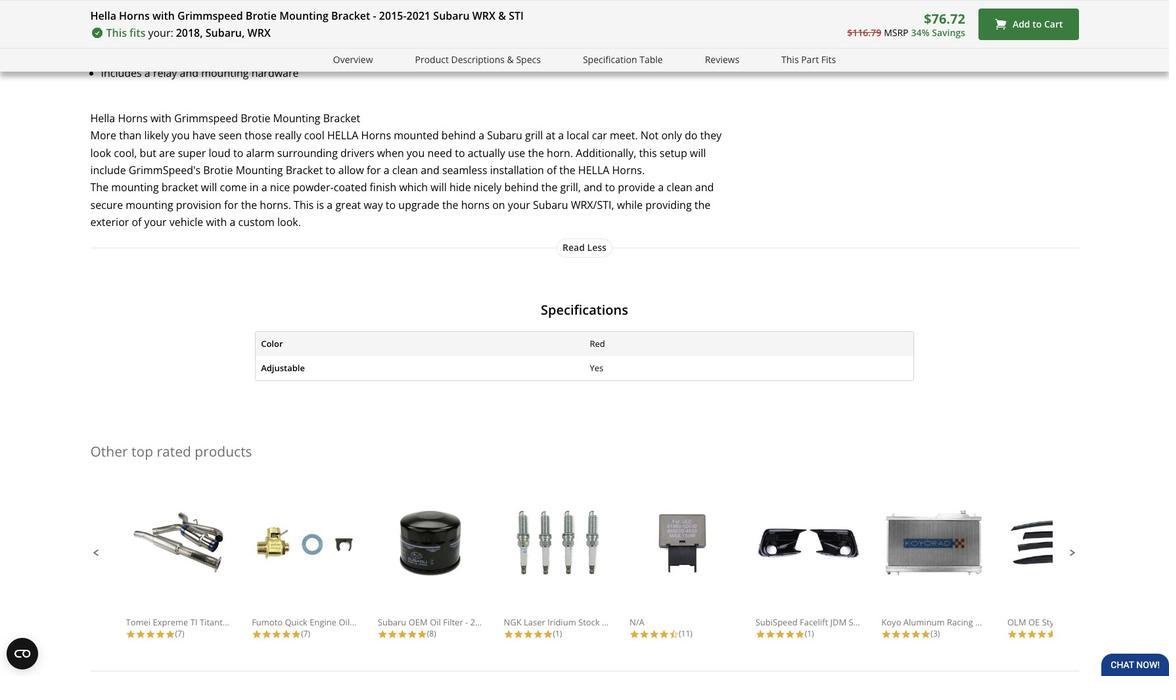 Task type: locate. For each thing, give the bounding box(es) containing it.
of inside allows the horns to be visible through the front grill includes grimmspeed's brotie durable powder-coated mounting bracket includes a pair of hella horns includes a relay and mounting hardware
[[175, 48, 185, 63]]

2 (7) from the left
[[301, 629, 310, 640]]

you
[[172, 128, 190, 143], [407, 146, 425, 160]]

hella down 2018,
[[188, 48, 219, 63]]

1 horizontal spatial (7)
[[301, 629, 310, 640]]

provide
[[618, 180, 655, 195]]

2 ... from the left
[[1117, 617, 1124, 629]]

0 vertical spatial mounting
[[279, 9, 329, 23]]

0 vertical spatial includes
[[101, 31, 142, 46]]

1 vertical spatial grill
[[525, 128, 543, 143]]

0 horizontal spatial (7)
[[175, 629, 184, 640]]

powder- inside the hella horns with grimmspeed brotie mounting bracket more than likely you have seen those really cool hella horns mounted behind a subaru grill at a local car meet. not only do they look cool, but are super loud to alarm surrounding drivers when you need to actually use the horn. additionally, this setup will include grimmspeed's brotie mounting bracket to allow for a clean and seamless installation of the hella horns. the mounting bracket will come in a nice powder-coated finish which will hide nicely behind the grill, and to provide a clean and secure mounting provision for the horns. this is a great way to upgrade the horns on your subaru wrx/sti, while providing the exterior of your vehicle with a custom look.
[[293, 180, 334, 195]]

20 star image from the left
[[1017, 630, 1027, 640]]

2 vertical spatial wrx
[[497, 617, 515, 629]]

and up wrx/sti,
[[584, 180, 602, 195]]

subispeed facelift jdm style... link
[[756, 508, 875, 629]]

0 horizontal spatial for
[[224, 198, 238, 212]]

read
[[563, 241, 585, 254]]

2 7 total reviews element from the left
[[252, 629, 357, 640]]

oil right oem
[[430, 617, 441, 629]]

0 vertical spatial horns
[[119, 9, 150, 23]]

horns down nicely
[[461, 198, 490, 212]]

yes
[[590, 362, 604, 374]]

(1) right laser
[[553, 629, 562, 640]]

2 (1) from the left
[[805, 629, 814, 640]]

a right in
[[261, 180, 267, 195]]

1 horizontal spatial grill
[[525, 128, 543, 143]]

0 vertical spatial your
[[508, 198, 530, 212]]

...
[[1014, 617, 1021, 629], [1117, 617, 1124, 629]]

17 star image from the left
[[882, 630, 891, 640]]

0 vertical spatial clean
[[392, 163, 418, 177]]

0 vertical spatial coated
[[333, 31, 366, 46]]

subaru
[[433, 9, 470, 23], [487, 128, 522, 143], [533, 198, 568, 212], [378, 617, 406, 629]]

1 horizontal spatial this
[[294, 198, 314, 212]]

grill left at
[[525, 128, 543, 143]]

will down do
[[690, 146, 706, 160]]

bracket down surrounding
[[286, 163, 323, 177]]

nicely
[[474, 180, 502, 195]]

... left oe
[[1014, 617, 1021, 629]]

with down provision
[[206, 215, 227, 229]]

1 horizontal spatial clean
[[667, 180, 693, 195]]

0 horizontal spatial grill
[[334, 14, 352, 28]]

1 vertical spatial includes
[[101, 48, 142, 63]]

6 star image from the left
[[514, 630, 523, 640]]

the
[[135, 14, 151, 28], [288, 14, 305, 28], [528, 146, 544, 160], [559, 163, 576, 177], [541, 180, 558, 195], [241, 198, 257, 212], [442, 198, 458, 212], [695, 198, 711, 212]]

1 ... from the left
[[1014, 617, 1021, 629]]

7 total reviews element
[[126, 629, 231, 640], [252, 629, 357, 640]]

grimmspeed for hella horns with grimmspeed brotie mounting bracket more than likely you have seen those really cool hella horns mounted behind a subaru grill at a local car meet. not only do they look cool, but are super loud to alarm surrounding drivers when you need to actually use the horn. additionally, this setup will include grimmspeed's brotie mounting bracket to allow for a clean and seamless installation of the hella horns. the mounting bracket will come in a nice powder-coated finish which will hide nicely behind the grill, and to provide a clean and secure mounting provision for the horns. this is a great way to upgrade the horns on your subaru wrx/sti, while providing the exterior of your vehicle with a custom look.
[[174, 111, 238, 125]]

vehicle
[[169, 215, 203, 229]]

horns up when
[[361, 128, 391, 143]]

2 horizontal spatial horns
[[461, 198, 490, 212]]

color
[[261, 338, 283, 350]]

mounting down include
[[111, 180, 159, 195]]

look.
[[277, 215, 301, 229]]

tomei expreme ti titantium cat-back... link
[[126, 508, 282, 629]]

(7) for expreme
[[175, 629, 184, 640]]

your:
[[148, 26, 173, 40]]

custom
[[238, 215, 275, 229]]

this part fits
[[782, 53, 836, 66]]

coated up overview on the left of page
[[333, 31, 366, 46]]

1 horizontal spatial horns
[[222, 48, 250, 63]]

reviews link
[[705, 53, 739, 68]]

0 horizontal spatial hella
[[188, 48, 219, 63]]

1 total reviews element
[[504, 629, 609, 640], [756, 629, 861, 640]]

for up finish
[[367, 163, 381, 177]]

8 star image from the left
[[397, 630, 407, 640]]

1 horizontal spatial your
[[508, 198, 530, 212]]

1 vertical spatial horns
[[222, 48, 250, 63]]

horn.
[[547, 146, 573, 160]]

grimmspeed's inside the hella horns with grimmspeed brotie mounting bracket more than likely you have seen those really cool hella horns mounted behind a subaru grill at a local car meet. not only do they look cool, but are super loud to alarm surrounding drivers when you need to actually use the horn. additionally, this setup will include grimmspeed's brotie mounting bracket to allow for a clean and seamless installation of the hella horns. the mounting bracket will come in a nice powder-coated finish which will hide nicely behind the grill, and to provide a clean and secure mounting provision for the horns. this is a great way to upgrade the horns on your subaru wrx/sti, while providing the exterior of your vehicle with a custom look.
[[129, 163, 201, 177]]

1 vertical spatial with
[[150, 111, 171, 125]]

a left the pair
[[144, 48, 150, 63]]

0 vertical spatial this
[[106, 26, 127, 40]]

3 total reviews element
[[882, 629, 987, 640]]

0 vertical spatial grimmspeed's
[[144, 31, 216, 46]]

a left 'relay'
[[144, 66, 150, 80]]

horns inside the hella horns with grimmspeed brotie mounting bracket more than likely you have seen those really cool hella horns mounted behind a subaru grill at a local car meet. not only do they look cool, but are super loud to alarm surrounding drivers when you need to actually use the horn. additionally, this setup will include grimmspeed's brotie mounting bracket to allow for a clean and seamless installation of the hella horns. the mounting bracket will come in a nice powder-coated finish which will hide nicely behind the grill, and to provide a clean and secure mounting provision for the horns. this is a great way to upgrade the horns on your subaru wrx/sti, while providing the exterior of your vehicle with a custom look.
[[461, 198, 490, 212]]

0 vertical spatial grill
[[334, 14, 352, 28]]

overview
[[333, 53, 373, 66]]

surrounding
[[277, 146, 338, 160]]

fumoto
[[252, 617, 283, 629]]

the left front
[[288, 14, 305, 28]]

installation
[[490, 163, 544, 177]]

2 1 total reviews element from the left
[[756, 629, 861, 640]]

0 vertical spatial bracket
[[419, 31, 456, 46]]

fits
[[130, 26, 146, 40]]

0 horizontal spatial your
[[144, 215, 167, 229]]

a right is
[[327, 198, 333, 212]]

0 horizontal spatial clean
[[392, 163, 418, 177]]

to left be
[[185, 14, 195, 28]]

& left sti on the top of the page
[[498, 9, 506, 23]]

1 vertical spatial grimmspeed
[[174, 111, 238, 125]]

11 star image from the left
[[504, 630, 514, 640]]

powder- inside allows the horns to be visible through the front grill includes grimmspeed's brotie durable powder-coated mounting bracket includes a pair of hella horns includes a relay and mounting hardware
[[292, 31, 333, 46]]

16 star image from the left
[[1008, 630, 1017, 640]]

your left vehicle
[[144, 215, 167, 229]]

grimmspeed's down are
[[129, 163, 201, 177]]

0 horizontal spatial of
[[132, 215, 142, 229]]

2 vertical spatial includes
[[101, 66, 142, 80]]

star image
[[126, 630, 136, 640], [165, 630, 175, 640], [252, 630, 262, 640], [262, 630, 272, 640], [272, 630, 281, 640], [291, 630, 301, 640], [388, 630, 397, 640], [397, 630, 407, 640], [407, 630, 417, 640], [417, 630, 427, 640], [504, 630, 514, 640], [523, 630, 533, 640], [630, 630, 640, 640], [640, 630, 649, 640], [659, 630, 669, 640], [795, 630, 805, 640], [882, 630, 891, 640], [891, 630, 901, 640], [921, 630, 931, 640], [1017, 630, 1027, 640], [1027, 630, 1037, 640], [1037, 630, 1047, 640], [1047, 630, 1057, 640]]

mounting down subaru,
[[201, 66, 249, 80]]

to
[[185, 14, 195, 28], [1033, 18, 1042, 30], [233, 146, 243, 160], [455, 146, 465, 160], [326, 163, 336, 177], [605, 180, 615, 195], [386, 198, 396, 212]]

n/a link
[[630, 508, 735, 629]]

1 vertical spatial mounting
[[273, 111, 320, 125]]

0 vertical spatial &
[[498, 9, 506, 23]]

a left custom
[[230, 215, 236, 229]]

1 vertical spatial bracket
[[161, 180, 198, 195]]

0 vertical spatial grimmspeed
[[177, 9, 243, 23]]

provision
[[176, 198, 221, 212]]

powder- up is
[[293, 180, 334, 195]]

bracket up provision
[[161, 180, 198, 195]]

hella horns with grimmspeed brotie mounting bracket  - 2015-2021 subaru wrx & sti
[[90, 9, 524, 23]]

the right allows
[[135, 14, 151, 28]]

(7)
[[175, 629, 184, 640], [301, 629, 310, 640]]

0 vertical spatial wrx
[[472, 9, 496, 23]]

0 vertical spatial of
[[175, 48, 185, 63]]

grill right front
[[334, 14, 352, 28]]

& left the specs
[[507, 53, 514, 66]]

2 vertical spatial horns
[[361, 128, 391, 143]]

mounting
[[279, 9, 329, 23], [273, 111, 320, 125], [236, 163, 283, 177]]

top
[[131, 443, 153, 461]]

way
[[364, 198, 383, 212]]

1 total reviews element for laser
[[504, 629, 609, 640]]

5 star image from the left
[[272, 630, 281, 640]]

15 star image from the left
[[659, 630, 669, 640]]

(7) for quick
[[301, 629, 310, 640]]

0 vertical spatial for
[[367, 163, 381, 177]]

this fits your: 2018, subaru, wrx
[[106, 26, 271, 40]]

through
[[246, 14, 286, 28]]

includes
[[101, 31, 142, 46], [101, 48, 142, 63], [101, 66, 142, 80]]

hella inside the hella horns with grimmspeed brotie mounting bracket more than likely you have seen those really cool hella horns mounted behind a subaru grill at a local car meet. not only do they look cool, but are super loud to alarm surrounding drivers when you need to actually use the horn. additionally, this setup will include grimmspeed's brotie mounting bracket to allow for a clean and seamless installation of the hella horns. the mounting bracket will come in a nice powder-coated finish which will hide nicely behind the grill, and to provide a clean and secure mounting provision for the horns. this is a great way to upgrade the horns on your subaru wrx/sti, while providing the exterior of your vehicle with a custom look.
[[90, 111, 115, 125]]

1 horizontal spatial (1)
[[805, 629, 814, 640]]

grimmspeed up have
[[174, 111, 238, 125]]

titantium
[[200, 617, 238, 629]]

wrx right 2015+
[[497, 617, 515, 629]]

0 vertical spatial with
[[152, 9, 175, 23]]

bracket left 2015-
[[331, 9, 370, 23]]

star image
[[136, 630, 146, 640], [146, 630, 155, 640], [155, 630, 165, 640], [281, 630, 291, 640], [378, 630, 388, 640], [514, 630, 523, 640], [533, 630, 543, 640], [543, 630, 553, 640], [649, 630, 659, 640], [756, 630, 765, 640], [765, 630, 775, 640], [775, 630, 785, 640], [785, 630, 795, 640], [901, 630, 911, 640], [911, 630, 921, 640], [1008, 630, 1017, 640]]

wrx left sti on the top of the page
[[472, 9, 496, 23]]

grimmspeed's
[[144, 31, 216, 46], [129, 163, 201, 177]]

subaru up use
[[487, 128, 522, 143]]

2 vertical spatial this
[[294, 198, 314, 212]]

grimmspeed up subaru,
[[177, 9, 243, 23]]

providing
[[646, 198, 692, 212]]

coated down allow
[[334, 180, 367, 195]]

0 horizontal spatial (1)
[[553, 629, 562, 640]]

0 horizontal spatial 7 total reviews element
[[126, 629, 231, 640]]

brotie down loud at the top left of page
[[203, 163, 233, 177]]

ngk
[[504, 617, 522, 629]]

1 vertical spatial bracket
[[323, 111, 360, 125]]

with up the likely
[[150, 111, 171, 125]]

bracket for those
[[323, 111, 360, 125]]

brotie inside allows the horns to be visible through the front grill includes grimmspeed's brotie durable powder-coated mounting bracket includes a pair of hella horns includes a relay and mounting hardware
[[219, 31, 249, 46]]

mounting up durable at the left top
[[279, 9, 329, 23]]

really
[[275, 128, 301, 143]]

with up your: on the top left of page
[[152, 9, 175, 23]]

2 vertical spatial with
[[206, 215, 227, 229]]

0 horizontal spatial wrx
[[247, 26, 271, 40]]

with for hella horns with grimmspeed brotie mounting bracket  - 2015-2021 subaru wrx & sti
[[152, 9, 175, 23]]

behind up need on the top left of page
[[442, 128, 476, 143]]

for down come
[[224, 198, 238, 212]]

1 horizontal spatial oil
[[430, 617, 441, 629]]

heat
[[602, 617, 621, 629]]

powder- down front
[[292, 31, 333, 46]]

product descriptions & specs link
[[415, 53, 541, 68]]

will left hide
[[431, 180, 447, 195]]

3 star image from the left
[[252, 630, 262, 640]]

you down mounted
[[407, 146, 425, 160]]

product
[[415, 53, 449, 66]]

1 vertical spatial hella
[[90, 111, 115, 125]]

1 star image from the left
[[126, 630, 136, 640]]

of right exterior
[[132, 215, 142, 229]]

0 horizontal spatial bracket
[[161, 180, 198, 195]]

21 star image from the left
[[1027, 630, 1037, 640]]

2021
[[407, 9, 431, 23]]

1 7 total reviews element from the left
[[126, 629, 231, 640]]

1 (7) from the left
[[175, 629, 184, 640]]

2 star image from the left
[[165, 630, 175, 640]]

hella
[[188, 48, 219, 63], [327, 128, 358, 143], [578, 163, 610, 177]]

clean up the which
[[392, 163, 418, 177]]

will up provision
[[201, 180, 217, 195]]

oil left drain
[[339, 617, 350, 629]]

2 horizontal spatial this
[[782, 53, 799, 66]]

hella horns with grimmspeed brotie mounting bracket more than likely you have seen those really cool hella horns mounted behind a subaru grill at a local car meet. not only do they look cool, but are super loud to alarm surrounding drivers when you need to actually use the horn. additionally, this setup will include grimmspeed's brotie mounting bracket to allow for a clean and seamless installation of the hella horns. the mounting bracket will come in a nice powder-coated finish which will hide nicely behind the grill, and to provide a clean and secure mounting provision for the horns. this is a great way to upgrade the horns on your subaru wrx/sti, while providing the exterior of your vehicle with a custom look.
[[90, 111, 722, 229]]

1 horizontal spatial you
[[407, 146, 425, 160]]

1 vertical spatial horns
[[118, 111, 148, 125]]

2015+
[[470, 617, 495, 629]]

this left the part
[[782, 53, 799, 66]]

0 vertical spatial hella
[[188, 48, 219, 63]]

0 vertical spatial bracket
[[331, 9, 370, 23]]

hella
[[90, 9, 116, 23], [90, 111, 115, 125]]

1 vertical spatial this
[[782, 53, 799, 66]]

$76.72
[[924, 10, 965, 27]]

1 horizontal spatial ...
[[1117, 617, 1124, 629]]

0 horizontal spatial behind
[[442, 128, 476, 143]]

hella for hella horns with grimmspeed brotie mounting bracket  - 2015-2021 subaru wrx & sti
[[90, 9, 116, 23]]

and right 'relay'
[[180, 66, 198, 80]]

1 horizontal spatial 7 total reviews element
[[252, 629, 357, 640]]

0 horizontal spatial ...
[[1014, 617, 1021, 629]]

to right add
[[1033, 18, 1042, 30]]

1 vertical spatial &
[[507, 53, 514, 66]]

10 star image from the left
[[756, 630, 765, 640]]

7 star image from the left
[[533, 630, 543, 640]]

red
[[590, 338, 605, 350]]

hide
[[450, 180, 471, 195]]

a right at
[[558, 128, 564, 143]]

less
[[587, 241, 607, 254]]

34%
[[911, 26, 930, 39]]

0 horizontal spatial 1 total reviews element
[[504, 629, 609, 640]]

8 star image from the left
[[543, 630, 553, 640]]

0 horizontal spatial this
[[106, 26, 127, 40]]

come
[[220, 180, 247, 195]]

1 vertical spatial powder-
[[293, 180, 334, 195]]

0 horizontal spatial horns
[[154, 14, 182, 28]]

horns up the fits
[[119, 9, 150, 23]]

9 star image from the left
[[407, 630, 417, 640]]

1 vertical spatial hella
[[327, 128, 358, 143]]

1 horizontal spatial hella
[[327, 128, 358, 143]]

1 horizontal spatial 1 total reviews element
[[756, 629, 861, 640]]

1 vertical spatial wrx
[[247, 26, 271, 40]]

of right the pair
[[175, 48, 185, 63]]

bracket up product
[[419, 31, 456, 46]]

(7) right back...
[[301, 629, 310, 640]]

pair
[[153, 48, 172, 63]]

grimmspeed inside the hella horns with grimmspeed brotie mounting bracket more than likely you have seen those really cool hella horns mounted behind a subaru grill at a local car meet. not only do they look cool, but are super loud to alarm surrounding drivers when you need to actually use the horn. additionally, this setup will include grimmspeed's brotie mounting bracket to allow for a clean and seamless installation of the hella horns. the mounting bracket will come in a nice powder-coated finish which will hide nicely behind the grill, and to provide a clean and secure mounting provision for the horns. this is a great way to upgrade the horns on your subaru wrx/sti, while providing the exterior of your vehicle with a custom look.
[[174, 111, 238, 125]]

1 vertical spatial coated
[[334, 180, 367, 195]]

14 star image from the left
[[640, 630, 649, 640]]

2 vertical spatial of
[[132, 215, 142, 229]]

1 horizontal spatial of
[[175, 48, 185, 63]]

7 total reviews element for expreme
[[126, 629, 231, 640]]

1 (1) from the left
[[553, 629, 562, 640]]

0 vertical spatial you
[[172, 128, 190, 143]]

bracket inside allows the horns to be visible through the front grill includes grimmspeed's brotie durable powder-coated mounting bracket includes a pair of hella horns includes a relay and mounting hardware
[[419, 31, 456, 46]]

grimmspeed's up the pair
[[144, 31, 216, 46]]

wrx
[[472, 9, 496, 23], [247, 26, 271, 40], [497, 617, 515, 629]]

1 hella from the top
[[90, 9, 116, 23]]

(7) left ti
[[175, 629, 184, 640]]

visible
[[213, 14, 244, 28]]

mounting up vehicle
[[126, 198, 173, 212]]

grimmspeed's inside allows the horns to be visible through the front grill includes grimmspeed's brotie durable powder-coated mounting bracket includes a pair of hella horns includes a relay and mounting hardware
[[144, 31, 216, 46]]

1 horizontal spatial for
[[367, 163, 381, 177]]

of
[[175, 48, 185, 63], [547, 163, 557, 177], [132, 215, 142, 229]]

coated
[[333, 31, 366, 46], [334, 180, 367, 195]]

... right guards
[[1117, 617, 1124, 629]]

hella up 'drivers'
[[327, 128, 358, 143]]

mounting for 2021
[[279, 9, 329, 23]]

1 total reviews element for facelift
[[756, 629, 861, 640]]

hella down additionally,
[[578, 163, 610, 177]]

1 horizontal spatial bracket
[[419, 31, 456, 46]]

seamless
[[442, 163, 487, 177]]

2 vertical spatial horns
[[461, 198, 490, 212]]

the down in
[[241, 198, 257, 212]]

wrx right visible
[[247, 26, 271, 40]]

bracket up 'cool'
[[323, 111, 360, 125]]

- right guards
[[1114, 617, 1117, 629]]

(1) left jdm
[[805, 629, 814, 640]]

8 total reviews element
[[378, 629, 483, 640]]

11 star image from the left
[[765, 630, 775, 640]]

filter
[[443, 617, 463, 629]]

subaru right 2021
[[433, 9, 470, 23]]

- left 2015-
[[373, 9, 376, 23]]

your right on
[[508, 198, 530, 212]]

2 hella from the top
[[90, 111, 115, 125]]

19 star image from the left
[[921, 630, 931, 640]]

0 vertical spatial powder-
[[292, 31, 333, 46]]

adjustable
[[261, 362, 305, 374]]

1 vertical spatial behind
[[504, 180, 539, 195]]

of down the horn.
[[547, 163, 557, 177]]

drain
[[352, 617, 374, 629]]

clean up the providing
[[667, 180, 693, 195]]

this left is
[[294, 198, 314, 212]]

1 vertical spatial of
[[547, 163, 557, 177]]

bracket
[[331, 9, 370, 23], [323, 111, 360, 125], [286, 163, 323, 177]]

2 star image from the left
[[146, 630, 155, 640]]

7 total reviews element for quick
[[252, 629, 357, 640]]

nice
[[270, 180, 290, 195]]

n/a
[[630, 617, 645, 629]]

alarm
[[246, 146, 274, 160]]

do
[[685, 128, 698, 143]]

more
[[90, 128, 116, 143]]

a up the providing
[[658, 180, 664, 195]]

1 vertical spatial grimmspeed's
[[129, 163, 201, 177]]

mounting down the alarm
[[236, 163, 283, 177]]

1 1 total reviews element from the left
[[504, 629, 609, 640]]

0 horizontal spatial will
[[201, 180, 217, 195]]

product descriptions & specs
[[415, 53, 541, 66]]

2 horizontal spatial hella
[[578, 163, 610, 177]]

this left the fits
[[106, 26, 127, 40]]

while
[[617, 198, 643, 212]]

1 horizontal spatial behind
[[504, 180, 539, 195]]

0 vertical spatial hella
[[90, 9, 116, 23]]

you up super
[[172, 128, 190, 143]]

horns down subaru,
[[222, 48, 250, 63]]



Task type: describe. For each thing, give the bounding box(es) containing it.
cool
[[304, 128, 325, 143]]

this
[[639, 146, 657, 160]]

6 star image from the left
[[291, 630, 301, 640]]

this part fits link
[[782, 53, 836, 68]]

- right the filter
[[465, 617, 468, 629]]

range...
[[623, 617, 655, 629]]

include
[[90, 163, 126, 177]]

which
[[399, 180, 428, 195]]

use
[[508, 146, 525, 160]]

back...
[[256, 617, 282, 629]]

2 horizontal spatial wrx
[[497, 617, 515, 629]]

10 star image from the left
[[417, 630, 427, 640]]

products
[[195, 443, 252, 461]]

other top rated products
[[90, 443, 252, 461]]

the down hide
[[442, 198, 458, 212]]

read less
[[563, 241, 607, 254]]

subaru left oem
[[378, 617, 406, 629]]

overview link
[[333, 53, 373, 68]]

to right loud at the top left of page
[[233, 146, 243, 160]]

horns for hella horns with grimmspeed brotie mounting bracket more than likely you have seen those really cool hella horns mounted behind a subaru grill at a local car meet. not only do they look cool, but are super loud to alarm surrounding drivers when you need to actually use the horn. additionally, this setup will include grimmspeed's brotie mounting bracket to allow for a clean and seamless installation of the hella horns. the mounting bracket will come in a nice powder-coated finish which will hide nicely behind the grill, and to provide a clean and secure mounting provision for the horns. this is a great way to upgrade the horns on your subaru wrx/sti, while providing the exterior of your vehicle with a custom look.
[[118, 111, 148, 125]]

2 oil from the left
[[430, 617, 441, 629]]

2 horizontal spatial will
[[690, 146, 706, 160]]

$76.72 $116.79 msrp 34% savings
[[847, 10, 965, 39]]

meet.
[[610, 128, 638, 143]]

and down need on the top left of page
[[421, 163, 440, 177]]

is
[[316, 198, 324, 212]]

to inside allows the horns to be visible through the front grill includes grimmspeed's brotie durable powder-coated mounting bracket includes a pair of hella horns includes a relay and mounting hardware
[[185, 14, 195, 28]]

msrp
[[884, 26, 909, 39]]

setup
[[660, 146, 687, 160]]

descriptions
[[451, 53, 505, 66]]

open widget image
[[7, 638, 38, 670]]

(1) for laser
[[553, 629, 562, 640]]

mounting down 2015-
[[369, 31, 417, 46]]

1 vertical spatial you
[[407, 146, 425, 160]]

0 vertical spatial horns
[[154, 14, 182, 28]]

actually
[[468, 146, 505, 160]]

are
[[159, 146, 175, 160]]

fits
[[821, 53, 836, 66]]

1 includes from the top
[[101, 31, 142, 46]]

expreme
[[153, 617, 188, 629]]

subaru,
[[206, 26, 245, 40]]

15 star image from the left
[[911, 630, 921, 640]]

2 vertical spatial mounting
[[236, 163, 283, 177]]

subaru down grill,
[[533, 198, 568, 212]]

grimmspeed for hella horns with grimmspeed brotie mounting bracket  - 2015-2021 subaru wrx & sti
[[177, 9, 243, 23]]

1 vertical spatial your
[[144, 215, 167, 229]]

reviews
[[705, 53, 739, 66]]

allow
[[338, 163, 364, 177]]

hella for hella horns with grimmspeed brotie mounting bracket more than likely you have seen those really cool hella horns mounted behind a subaru grill at a local car meet. not only do they look cool, but are super loud to alarm surrounding drivers when you need to actually use the horn. additionally, this setup will include grimmspeed's brotie mounting bracket to allow for a clean and seamless installation of the hella horns. the mounting bracket will come in a nice powder-coated finish which will hide nicely behind the grill, and to provide a clean and secure mounting provision for the horns. this is a great way to upgrade the horns on your subaru wrx/sti, while providing the exterior of your vehicle with a custom look.
[[90, 111, 115, 125]]

subaru oem oil filter - 2015+ wrx
[[378, 617, 515, 629]]

7 star image from the left
[[388, 630, 397, 640]]

upgrade
[[398, 198, 440, 212]]

quick
[[285, 617, 308, 629]]

to left allow
[[326, 163, 336, 177]]

but
[[140, 146, 156, 160]]

the up grill,
[[559, 163, 576, 177]]

brotie up durable at the left top
[[246, 9, 277, 23]]

9 star image from the left
[[649, 630, 659, 640]]

the right the providing
[[695, 198, 711, 212]]

1 horizontal spatial &
[[507, 53, 514, 66]]

coated inside the hella horns with grimmspeed brotie mounting bracket more than likely you have seen those really cool hella horns mounted behind a subaru grill at a local car meet. not only do they look cool, but are super loud to alarm surrounding drivers when you need to actually use the horn. additionally, this setup will include grimmspeed's brotie mounting bracket to allow for a clean and seamless installation of the hella horns. the mounting bracket will come in a nice powder-coated finish which will hide nicely behind the grill, and to provide a clean and secure mounting provision for the horns. this is a great way to upgrade the horns on your subaru wrx/sti, while providing the exterior of your vehicle with a custom look.
[[334, 180, 367, 195]]

exterior
[[90, 215, 129, 229]]

with for hella horns with grimmspeed brotie mounting bracket more than likely you have seen those really cool hella horns mounted behind a subaru grill at a local car meet. not only do they look cool, but are super loud to alarm surrounding drivers when you need to actually use the horn. additionally, this setup will include grimmspeed's brotie mounting bracket to allow for a clean and seamless installation of the hella horns. the mounting bracket will come in a nice powder-coated finish which will hide nicely behind the grill, and to provide a clean and secure mounting provision for the horns. this is a great way to upgrade the horns on your subaru wrx/sti, while providing the exterior of your vehicle with a custom look.
[[150, 111, 171, 125]]

horns for hella horns with grimmspeed brotie mounting bracket  - 2015-2021 subaru wrx & sti
[[119, 9, 150, 23]]

koyo aluminum racing radiator -... link
[[882, 508, 1021, 629]]

style...
[[849, 617, 875, 629]]

bracket inside the hella horns with grimmspeed brotie mounting bracket more than likely you have seen those really cool hella horns mounted behind a subaru grill at a local car meet. not only do they look cool, but are super loud to alarm surrounding drivers when you need to actually use the horn. additionally, this setup will include grimmspeed's brotie mounting bracket to allow for a clean and seamless installation of the hella horns. the mounting bracket will come in a nice powder-coated finish which will hide nicely behind the grill, and to provide a clean and secure mounting provision for the horns. this is a great way to upgrade the horns on your subaru wrx/sti, while providing the exterior of your vehicle with a custom look.
[[161, 180, 198, 195]]

hella inside allows the horns to be visible through the front grill includes grimmspeed's brotie durable powder-coated mounting bracket includes a pair of hella horns includes a relay and mounting hardware
[[188, 48, 219, 63]]

only
[[661, 128, 682, 143]]

subispeed
[[756, 617, 798, 629]]

this for this fits your: 2018, subaru, wrx
[[106, 26, 127, 40]]

grill inside the hella horns with grimmspeed brotie mounting bracket more than likely you have seen those really cool hella horns mounted behind a subaru grill at a local car meet. not only do they look cool, but are super loud to alarm surrounding drivers when you need to actually use the horn. additionally, this setup will include grimmspeed's brotie mounting bracket to allow for a clean and seamless installation of the hella horns. the mounting bracket will come in a nice powder-coated finish which will hide nicely behind the grill, and to provide a clean and secure mounting provision for the horns. this is a great way to upgrade the horns on your subaru wrx/sti, while providing the exterior of your vehicle with a custom look.
[[525, 128, 543, 143]]

2 total reviews element
[[1008, 629, 1113, 640]]

12 star image from the left
[[775, 630, 785, 640]]

1 horizontal spatial wrx
[[472, 9, 496, 23]]

(8)
[[427, 629, 436, 640]]

... inside olm oe style rain guards -... link
[[1117, 617, 1124, 629]]

brotie up the those
[[241, 111, 270, 125]]

22 star image from the left
[[1037, 630, 1047, 640]]

be
[[198, 14, 210, 28]]

aluminum
[[904, 617, 945, 629]]

0 horizontal spatial &
[[498, 9, 506, 23]]

2018,
[[176, 26, 203, 40]]

3 star image from the left
[[155, 630, 165, 640]]

koyo aluminum racing radiator -...
[[882, 617, 1021, 629]]

specifications
[[541, 301, 628, 318]]

to inside add to cart button
[[1033, 18, 1042, 30]]

13 star image from the left
[[630, 630, 640, 640]]

2 includes from the top
[[101, 48, 142, 63]]

this inside the hella horns with grimmspeed brotie mounting bracket more than likely you have seen those really cool hella horns mounted behind a subaru grill at a local car meet. not only do they look cool, but are super loud to alarm surrounding drivers when you need to actually use the horn. additionally, this setup will include grimmspeed's brotie mounting bracket to allow for a clean and seamless installation of the hella horns. the mounting bracket will come in a nice powder-coated finish which will hide nicely behind the grill, and to provide a clean and secure mounting provision for the horns. this is a great way to upgrade the horns on your subaru wrx/sti, while providing the exterior of your vehicle with a custom look.
[[294, 198, 314, 212]]

11 total reviews element
[[630, 629, 735, 640]]

local
[[567, 128, 589, 143]]

valve...
[[376, 617, 404, 629]]

coated inside allows the horns to be visible through the front grill includes grimmspeed's brotie durable powder-coated mounting bracket includes a pair of hella horns includes a relay and mounting hardware
[[333, 31, 366, 46]]

hardware
[[251, 66, 299, 80]]

cool,
[[114, 146, 137, 160]]

1 vertical spatial for
[[224, 198, 238, 212]]

grill inside allows the horns to be visible through the front grill includes grimmspeed's brotie durable powder-coated mounting bracket includes a pair of hella horns includes a relay and mounting hardware
[[334, 14, 352, 28]]

and down they on the top of page
[[695, 180, 714, 195]]

stock
[[578, 617, 600, 629]]

4 star image from the left
[[262, 630, 272, 640]]

18 star image from the left
[[891, 630, 901, 640]]

the left grill,
[[541, 180, 558, 195]]

add to cart
[[1013, 18, 1063, 30]]

and inside allows the horns to be visible through the front grill includes grimmspeed's brotie durable powder-coated mounting bracket includes a pair of hella horns includes a relay and mounting hardware
[[180, 66, 198, 80]]

the
[[90, 180, 109, 195]]

savings
[[932, 26, 965, 39]]

not
[[641, 128, 659, 143]]

car
[[592, 128, 607, 143]]

fumoto quick engine oil drain valve...
[[252, 617, 404, 629]]

than
[[119, 128, 142, 143]]

1 horizontal spatial will
[[431, 180, 447, 195]]

koyo
[[882, 617, 901, 629]]

2 vertical spatial bracket
[[286, 163, 323, 177]]

wrx/sti,
[[571, 198, 614, 212]]

$116.79
[[847, 26, 881, 39]]

16 star image from the left
[[795, 630, 805, 640]]

1 star image from the left
[[136, 630, 146, 640]]

2 horizontal spatial of
[[547, 163, 557, 177]]

bracket for sti
[[331, 9, 370, 23]]

4 star image from the left
[[281, 630, 291, 640]]

12 star image from the left
[[523, 630, 533, 640]]

secure
[[90, 198, 123, 212]]

additionally,
[[576, 146, 636, 160]]

relay
[[153, 66, 177, 80]]

horns.
[[612, 163, 645, 177]]

1 oil from the left
[[339, 617, 350, 629]]

13 star image from the left
[[785, 630, 795, 640]]

horns.
[[260, 198, 291, 212]]

2 vertical spatial hella
[[578, 163, 610, 177]]

to right way
[[386, 198, 396, 212]]

add
[[1013, 18, 1030, 30]]

- right radiator
[[1011, 617, 1014, 629]]

add to cart button
[[979, 9, 1079, 40]]

to up seamless
[[455, 146, 465, 160]]

mounting for likely
[[273, 111, 320, 125]]

23 star image from the left
[[1047, 630, 1057, 640]]

the right use
[[528, 146, 544, 160]]

mounted
[[394, 128, 439, 143]]

0 vertical spatial behind
[[442, 128, 476, 143]]

seen
[[219, 128, 242, 143]]

0 horizontal spatial you
[[172, 128, 190, 143]]

to up wrx/sti,
[[605, 180, 615, 195]]

(1) for facelift
[[805, 629, 814, 640]]

a up finish
[[384, 163, 389, 177]]

... inside koyo aluminum racing radiator -... link
[[1014, 617, 1021, 629]]

ngk laser iridium stock heat range...
[[504, 617, 655, 629]]

ngk laser iridium stock heat range... link
[[504, 508, 655, 629]]

a up actually
[[479, 128, 484, 143]]

olm oe style rain guards -... link
[[1008, 508, 1124, 629]]

this for this part fits
[[782, 53, 799, 66]]

cat-
[[240, 617, 256, 629]]

part
[[801, 53, 819, 66]]

specification table link
[[583, 53, 663, 68]]

5 star image from the left
[[378, 630, 388, 640]]

oe
[[1029, 617, 1040, 629]]

style
[[1042, 617, 1061, 629]]

half star image
[[669, 630, 679, 640]]

specification table
[[583, 53, 663, 66]]

cart
[[1044, 18, 1063, 30]]

1 vertical spatial clean
[[667, 180, 693, 195]]

front
[[307, 14, 332, 28]]

(2)
[[1057, 629, 1066, 640]]

they
[[700, 128, 722, 143]]

3 includes from the top
[[101, 66, 142, 80]]

2015-
[[379, 9, 407, 23]]

14 star image from the left
[[901, 630, 911, 640]]

fumoto quick engine oil drain valve... link
[[252, 508, 404, 629]]

rain
[[1063, 617, 1081, 629]]



Task type: vqa. For each thing, say whether or not it's contained in the screenshot.
'category' dropdown button
no



